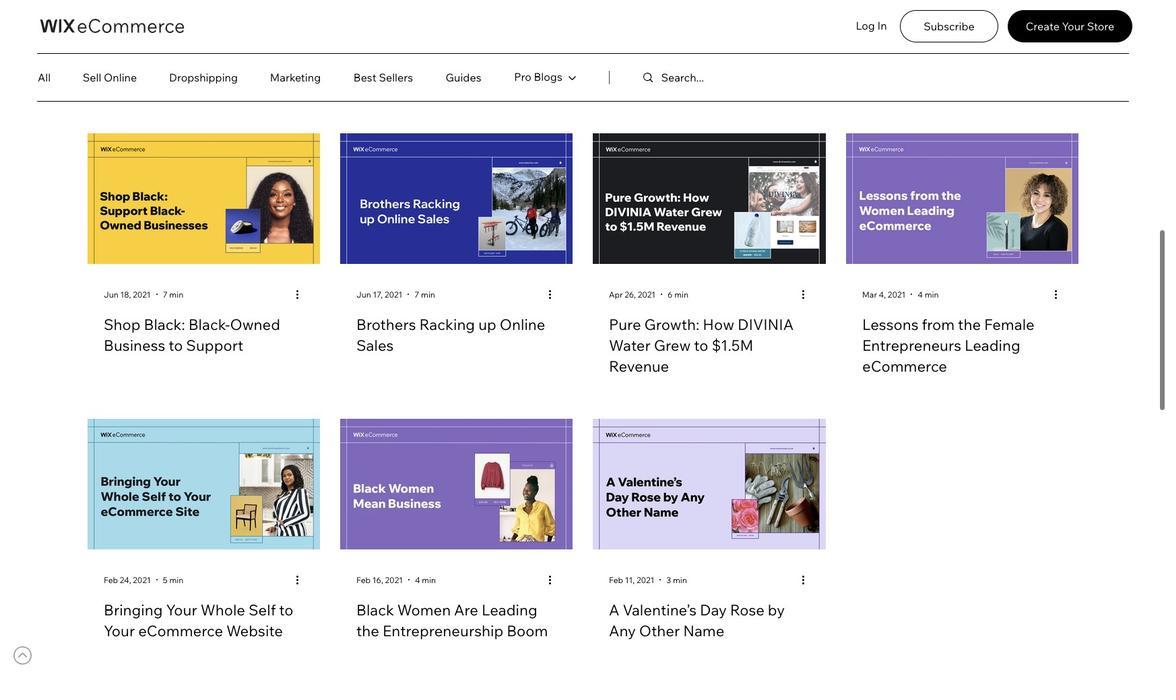 Task type: vqa. For each thing, say whether or not it's contained in the screenshot.
Audience at the bottom right of the page
no



Task type: locate. For each thing, give the bounding box(es) containing it.
pure
[[609, 316, 641, 334]]

min inside a valentine's day rose by any other name element
[[673, 575, 687, 586]]

business down shop
[[104, 336, 165, 355]]

feb inside "black women are leading the entrepreneurship boom" "element"
[[357, 575, 371, 586]]

blogs
[[534, 70, 563, 84]]

your left store
[[1063, 19, 1085, 33]]

1 vertical spatial ecommerce
[[138, 622, 223, 641]]

0 vertical spatial your
[[1063, 19, 1085, 33]]

any
[[609, 622, 636, 641]]

pro blogs
[[514, 70, 563, 84]]

finding
[[104, 30, 156, 49]]

a valentine's day rose by any other name element
[[593, 419, 826, 679]]

16,
[[373, 575, 383, 586]]

1 horizontal spatial 7 min
[[415, 290, 435, 300]]

min inside "brothers racking up online sales" element
[[421, 290, 435, 300]]

a
[[609, 601, 620, 620]]

to right the self
[[279, 601, 294, 620]]

0 horizontal spatial 4 min
[[415, 575, 436, 586]]

to down black:
[[169, 336, 183, 355]]

min inside bringing your whole self to your ecommerce website element
[[169, 575, 184, 586]]

7 inside shop black: black-owned business to support element
[[163, 290, 168, 300]]

ecommerce down whole
[[138, 622, 223, 641]]

1 vertical spatial 4 min
[[415, 575, 436, 586]]

1 horizontal spatial 4 min
[[918, 290, 939, 300]]

lessons from the female entrepreneurs leading ecommerce element
[[847, 134, 1079, 399]]

finding their shine: how darby pritchards built its ultra-loyal customer base
[[104, 30, 277, 90]]

2021 inside "black women are leading the entrepreneurship boom" "element"
[[385, 575, 403, 586]]

2 horizontal spatial your
[[1063, 19, 1085, 33]]

min right 3
[[673, 575, 687, 586]]

leading down female
[[965, 336, 1021, 355]]

4 up "women"
[[415, 575, 420, 586]]

your down 'bringing'
[[104, 622, 135, 641]]

min up from
[[925, 290, 939, 300]]

building
[[728, 30, 785, 49]]

7 up the dollar
[[676, 30, 684, 49]]

best sellers link
[[338, 64, 429, 91]]

$300k in 7 days: building a million dollar beauty subscription business
[[609, 30, 797, 90]]

leading inside lessons from the female entrepreneurs leading ecommerce
[[965, 336, 1021, 355]]

ecommerce inside lessons from the female entrepreneurs leading ecommerce
[[863, 357, 948, 376]]

its
[[257, 50, 274, 69]]

1 horizontal spatial jun
[[357, 290, 371, 300]]

the inside black women are leading the entrepreneurship boom
[[357, 622, 379, 641]]

0 horizontal spatial to
[[169, 336, 183, 355]]

log in link
[[853, 12, 890, 40]]

feb inside bringing your whole self to your ecommerce website element
[[104, 575, 118, 586]]

in left 'north'
[[990, 71, 1003, 90]]

2021 right 24,
[[133, 575, 151, 586]]

business
[[701, 71, 762, 90], [104, 336, 165, 355]]

2021 right 17,
[[385, 290, 403, 300]]

site element
[[498, 61, 579, 102]]

million
[[609, 50, 655, 69]]

1 feb from the left
[[104, 575, 118, 586]]

4 min up "women"
[[415, 575, 436, 586]]

2021
[[893, 4, 911, 14], [133, 290, 151, 300], [385, 290, 403, 300], [638, 290, 656, 300], [888, 290, 906, 300], [133, 575, 151, 586], [385, 575, 403, 586], [637, 575, 655, 586]]

2021 right the 16,
[[385, 575, 403, 586]]

jun left 17,
[[357, 290, 371, 300]]

brothers
[[357, 316, 416, 334]]

to inside bringing your whole self to your ecommerce website
[[279, 601, 294, 620]]

lessons from the female entrepreneurs leading ecommerce link
[[863, 315, 1063, 377]]

1 horizontal spatial business
[[701, 71, 762, 90]]

jun inside shop black: black-owned business to support element
[[104, 290, 118, 300]]

0 horizontal spatial ecommerce
[[138, 622, 223, 641]]

feb left the 16,
[[357, 575, 371, 586]]

day
[[700, 601, 727, 620]]

1 jun from the left
[[104, 290, 118, 300]]

2 horizontal spatial feb
[[609, 575, 623, 586]]

name
[[684, 622, 725, 641]]

min right 9
[[930, 4, 944, 14]]

america
[[863, 92, 920, 111]]

best
[[354, 70, 377, 84]]

strathcona
[[863, 50, 939, 69]]

1 vertical spatial 4
[[415, 575, 420, 586]]

1 horizontal spatial ecommerce
[[863, 357, 948, 376]]

shop black: black-owned business to support link
[[104, 315, 304, 356]]

2021 inside shop black: black-owned business to support element
[[133, 290, 151, 300]]

4 inside "black women are leading the entrepreneurship boom" "element"
[[415, 575, 420, 586]]

feb left the 11,
[[609, 575, 623, 586]]

your down '5 min'
[[166, 601, 197, 620]]

2021 inside a valentine's day rose by any other name element
[[637, 575, 655, 586]]

4 min up from
[[918, 290, 939, 300]]

4 up from
[[918, 290, 923, 300]]

2021 for a
[[637, 575, 655, 586]]

2021 inside "brothers racking up online sales" element
[[385, 290, 403, 300]]

north
[[1006, 71, 1046, 90]]

shop black: black-owned business to support
[[104, 316, 280, 355]]

leading up boom
[[482, 601, 538, 620]]

0 horizontal spatial jun
[[104, 290, 118, 300]]

all
[[38, 70, 51, 84]]

4 min inside "black women are leading the entrepreneurship boom" "element"
[[415, 575, 436, 586]]

2 horizontal spatial to
[[694, 336, 709, 355]]

feb 24, 2021
[[104, 575, 151, 586]]

7
[[676, 30, 684, 49], [163, 290, 168, 300], [415, 290, 419, 300]]

online down darby
[[104, 70, 137, 84]]

2 7 min from the left
[[415, 290, 435, 300]]

9 min
[[923, 4, 944, 14]]

0 horizontal spatial feb
[[104, 575, 118, 586]]

the inside lessons from the female entrepreneurs leading ecommerce
[[958, 316, 981, 334]]

0 vertical spatial online
[[104, 70, 137, 84]]

feb inside a valentine's day rose by any other name element
[[609, 575, 623, 586]]

brothers racking up online sales link
[[357, 315, 557, 356]]

founders
[[357, 50, 419, 69]]

describe
[[422, 50, 482, 69]]

ecommerce inside bringing your whole self to your ecommerce website
[[138, 622, 223, 641]]

hitting $1 million: two founders describe what it took link
[[357, 29, 557, 91]]

jun
[[104, 290, 118, 300], [357, 290, 371, 300]]

racking
[[420, 316, 475, 334]]

bringing your whole self to your ecommerce website element
[[88, 419, 320, 679]]

pure growth: how divinia water grew to $1.5m revenue element
[[593, 134, 826, 399]]

0 vertical spatial business
[[701, 71, 762, 90]]

2021 for pure
[[638, 290, 656, 300]]

7 inside "brothers racking up online sales" element
[[415, 290, 419, 300]]

your inside 'link'
[[1063, 19, 1085, 33]]

a valentine's day rose by any other name
[[609, 601, 785, 641]]

other
[[639, 622, 680, 641]]

0 vertical spatial 4
[[918, 290, 923, 300]]

dropshipping
[[169, 70, 238, 84]]

min up black:
[[169, 290, 183, 300]]

7 up black:
[[163, 290, 168, 300]]

in
[[878, 19, 887, 32]]

min inside "black women are leading the entrepreneurship boom" "element"
[[422, 575, 436, 586]]

1 vertical spatial leading
[[482, 601, 538, 620]]

2021 right the 11,
[[637, 575, 655, 586]]

in up the dollar
[[660, 30, 672, 49]]

divinia
[[738, 316, 794, 334]]

0 horizontal spatial 7
[[163, 290, 168, 300]]

1 vertical spatial in
[[990, 71, 1003, 90]]

2 jun from the left
[[357, 290, 371, 300]]

3 feb from the left
[[609, 575, 623, 586]]

brothers racking up online sales image
[[340, 134, 573, 264]]

min up "women"
[[422, 575, 436, 586]]

1 horizontal spatial 7
[[415, 290, 419, 300]]

ecommerce for from
[[863, 357, 948, 376]]

1 horizontal spatial your
[[166, 601, 197, 620]]

valentine's
[[623, 601, 697, 620]]

min up racking
[[421, 290, 435, 300]]

7 min up black:
[[163, 290, 183, 300]]

your
[[1063, 19, 1085, 33], [166, 601, 197, 620], [104, 622, 135, 641]]

jun inside "brothers racking up online sales" element
[[357, 290, 371, 300]]

online
[[104, 70, 137, 84], [500, 316, 546, 334]]

4 inside lessons from the female entrepreneurs leading ecommerce element
[[918, 290, 923, 300]]

black:
[[144, 316, 185, 334]]

min right 5
[[169, 575, 184, 586]]

min inside the pure growth: how divinia water grew to $1.5m revenue element
[[675, 290, 689, 300]]

distilling
[[863, 30, 923, 49]]

2021 for distilling
[[893, 4, 911, 14]]

None search field
[[636, 62, 813, 93]]

5 min
[[163, 575, 184, 586]]

by
[[768, 601, 785, 620]]

online inside brothers racking up online sales
[[500, 316, 546, 334]]

1 vertical spatial business
[[104, 336, 165, 355]]

7 min inside shop black: black-owned business to support element
[[163, 290, 183, 300]]

online right 'up'
[[500, 316, 546, 334]]

2021 inside bringing your whole self to your ecommerce website element
[[133, 575, 151, 586]]

2 feb from the left
[[357, 575, 371, 586]]

1 horizontal spatial 4
[[918, 290, 923, 300]]

0 vertical spatial 4 min
[[918, 290, 939, 300]]

1 horizontal spatial leading
[[965, 336, 1021, 355]]

2 horizontal spatial 7
[[676, 30, 684, 49]]

2021 for shop
[[133, 290, 151, 300]]

0 horizontal spatial 7 min
[[163, 290, 183, 300]]

min for your
[[169, 575, 184, 586]]

2021 right 30,
[[893, 4, 911, 14]]

1 vertical spatial your
[[166, 601, 197, 620]]

business down beauty on the top of the page
[[701, 71, 762, 90]]

7 min up racking
[[415, 290, 435, 300]]

of
[[1013, 30, 1027, 49]]

jun left 18,
[[104, 290, 118, 300]]

0 horizontal spatial business
[[104, 336, 165, 355]]

boom
[[507, 622, 548, 641]]

0 vertical spatial in
[[660, 30, 672, 49]]

4 min inside lessons from the female entrepreneurs leading ecommerce element
[[918, 290, 939, 300]]

how
[[238, 30, 267, 49]]

7 min for racking
[[415, 290, 435, 300]]

0 horizontal spatial leading
[[482, 601, 538, 620]]

spirits,
[[942, 50, 991, 69]]

0 horizontal spatial 4
[[415, 575, 420, 586]]

0 horizontal spatial in
[[660, 30, 672, 49]]

1 horizontal spatial online
[[500, 316, 546, 334]]

black women are leading the entrepreneurship boom element
[[340, 419, 573, 679]]

the
[[926, 30, 949, 49], [994, 50, 1017, 69], [958, 316, 981, 334], [357, 622, 379, 641]]

0 vertical spatial leading
[[965, 336, 1021, 355]]

ecommerce down entrepreneurs
[[863, 357, 948, 376]]

in inside $300k in 7 days: building a million dollar beauty subscription business
[[660, 30, 672, 49]]

min inside lessons from the female entrepreneurs leading ecommerce element
[[925, 290, 939, 300]]

4 min for from
[[918, 290, 939, 300]]

lessons from the female entrepreneurs leading ecommerce
[[863, 316, 1035, 376]]

2021 right 4,
[[888, 290, 906, 300]]

0 horizontal spatial your
[[104, 622, 135, 641]]

subscription
[[609, 71, 698, 90]]

2021 right 26,
[[638, 290, 656, 300]]

2021 right 18,
[[133, 290, 151, 300]]

entrepreneurship
[[383, 622, 504, 641]]

sales
[[357, 336, 394, 355]]

sell online link
[[66, 64, 154, 91]]

brothers racking up online sales
[[357, 316, 546, 355]]

1 vertical spatial online
[[500, 316, 546, 334]]

the right from
[[958, 316, 981, 334]]

7 min
[[163, 290, 183, 300], [415, 290, 435, 300]]

26,
[[625, 290, 636, 300]]

the down black
[[357, 622, 379, 641]]

distillery
[[926, 71, 987, 90]]

to inside pure growth: how divinia water grew to $1.5m revenue
[[694, 336, 709, 355]]

0 vertical spatial ecommerce
[[863, 357, 948, 376]]

1 7 min from the left
[[163, 290, 183, 300]]

1 horizontal spatial in
[[990, 71, 1003, 90]]

min right 6
[[675, 290, 689, 300]]

$1.5m
[[712, 336, 754, 355]]

feb
[[104, 575, 118, 586], [357, 575, 371, 586], [609, 575, 623, 586]]

1 horizontal spatial to
[[279, 601, 294, 620]]

min
[[930, 4, 944, 14], [169, 290, 183, 300], [421, 290, 435, 300], [675, 290, 689, 300], [925, 290, 939, 300], [169, 575, 184, 586], [422, 575, 436, 586], [673, 575, 687, 586]]

7 min inside "brothers racking up online sales" element
[[415, 290, 435, 300]]

bringing
[[104, 601, 163, 620]]

feb left 24,
[[104, 575, 118, 586]]

grew
[[654, 336, 691, 355]]

min for growth:
[[675, 290, 689, 300]]

1 horizontal spatial feb
[[357, 575, 371, 586]]

leading
[[965, 336, 1021, 355], [482, 601, 538, 620]]

to down the how
[[694, 336, 709, 355]]

black women are leading the entrepreneurship boom image
[[340, 419, 573, 550]]

2021 inside lessons from the female entrepreneurs leading ecommerce element
[[888, 290, 906, 300]]

7 right jun 17, 2021
[[415, 290, 419, 300]]

2021 inside the pure growth: how divinia water grew to $1.5m revenue element
[[638, 290, 656, 300]]

pure growth: how divinia water grew to $1.5m revenue
[[609, 316, 794, 376]]

bringing your whole self to your ecommerce website
[[104, 601, 294, 641]]

best sellers
[[354, 70, 413, 84]]

min inside shop black: black-owned business to support element
[[169, 290, 183, 300]]



Task type: describe. For each thing, give the bounding box(es) containing it.
6
[[668, 290, 673, 300]]

million:
[[427, 30, 476, 49]]

beauty
[[702, 50, 751, 69]]

distilling the success of strathcona spirits, the smallest distillery in north america link
[[863, 29, 1063, 111]]

success
[[953, 30, 1010, 49]]

2021 for bringing
[[133, 575, 151, 586]]

mar
[[863, 290, 877, 300]]

feb for black
[[357, 575, 371, 586]]

create your store link
[[1008, 10, 1133, 42]]

sellers
[[379, 70, 413, 84]]

$300k in 7 days: building a million dollar beauty subscription business link
[[609, 29, 810, 91]]

your for bringing
[[166, 601, 197, 620]]

log
[[856, 19, 875, 32]]

website
[[226, 622, 283, 641]]

feb 11, 2021
[[609, 575, 655, 586]]

sep 30, 2021
[[863, 4, 911, 14]]

guides
[[446, 70, 482, 84]]

your for create
[[1063, 19, 1085, 33]]

pure growth: how divinia water grew to $1.5m revenue image
[[593, 134, 826, 264]]

feb for a
[[609, 575, 623, 586]]

jun for brothers racking up online sales
[[357, 290, 371, 300]]

7 min for black:
[[163, 290, 183, 300]]

lessons
[[863, 316, 919, 334]]

the down 9 min
[[926, 30, 949, 49]]

3 min
[[667, 575, 687, 586]]

black-
[[188, 316, 230, 334]]

darby
[[104, 50, 146, 69]]

ecommerce for your
[[138, 622, 223, 641]]

loyal
[[140, 71, 172, 90]]

lessons from the female entrepreneurs leading ecommerce image
[[847, 134, 1079, 264]]

ultra-
[[104, 71, 140, 90]]

brothers racking up online sales element
[[340, 134, 573, 399]]

Search... search field
[[661, 62, 785, 93]]

$300k
[[609, 30, 656, 49]]

17,
[[373, 290, 383, 300]]

feb for bringing
[[104, 575, 118, 586]]

in inside distilling the success of strathcona spirits, the smallest distillery in north america
[[990, 71, 1003, 90]]

min for black:
[[169, 290, 183, 300]]

min for from
[[925, 290, 939, 300]]

a valentine's day rose by any other name image
[[593, 419, 826, 550]]

min for racking
[[421, 290, 435, 300]]

6 min
[[668, 290, 689, 300]]

self
[[249, 601, 276, 620]]

bringing your whole self to your ecommerce website link
[[104, 601, 304, 642]]

rose
[[730, 601, 765, 620]]

days:
[[687, 30, 725, 49]]

sell online
[[83, 70, 137, 84]]

subscribe
[[924, 19, 975, 33]]

shine:
[[195, 30, 235, 49]]

mar 4, 2021
[[863, 290, 906, 300]]

business inside $300k in 7 days: building a million dollar beauty subscription business
[[701, 71, 762, 90]]

all link
[[38, 64, 66, 91]]

4 for women
[[415, 575, 420, 586]]

0 horizontal spatial online
[[104, 70, 137, 84]]

built
[[223, 50, 254, 69]]

dollar
[[658, 50, 699, 69]]

business inside shop black: black-owned business to support
[[104, 336, 165, 355]]

jun for shop black: black-owned business to support
[[104, 290, 118, 300]]

took
[[357, 71, 388, 90]]

pritchards
[[149, 50, 220, 69]]

$1
[[407, 30, 423, 49]]

11,
[[625, 575, 635, 586]]

bringing your whole self to your ecommerce website image
[[88, 419, 320, 550]]

to inside shop black: black-owned business to support
[[169, 336, 183, 355]]

hitting
[[357, 30, 404, 49]]

store
[[1088, 19, 1115, 33]]

owned
[[230, 316, 280, 334]]

30,
[[880, 4, 891, 14]]

two
[[479, 30, 505, 49]]

create
[[1026, 19, 1060, 33]]

black
[[357, 601, 394, 620]]

it
[[523, 50, 532, 69]]

sep
[[863, 4, 878, 14]]

revenue
[[609, 357, 669, 376]]

4 for from
[[918, 290, 923, 300]]

7 for brothers racking up online sales
[[415, 290, 419, 300]]

2 vertical spatial your
[[104, 622, 135, 641]]

pro
[[514, 70, 532, 84]]

5
[[163, 575, 168, 586]]

2021 for brothers
[[385, 290, 403, 300]]

the down of
[[994, 50, 1017, 69]]

up
[[479, 316, 497, 334]]

jun 17, 2021
[[357, 290, 403, 300]]

24,
[[120, 575, 131, 586]]

are
[[454, 601, 479, 620]]

support
[[186, 336, 244, 355]]

min for the
[[930, 4, 944, 14]]

water
[[609, 336, 651, 355]]

2021 for lessons
[[888, 290, 906, 300]]

female
[[985, 316, 1035, 334]]

black women are leading the entrepreneurship boom
[[357, 601, 548, 641]]

7 inside $300k in 7 days: building a million dollar beauty subscription business
[[676, 30, 684, 49]]

shop black: black-owned business to support element
[[88, 134, 320, 399]]

hitting $1 million: two founders describe what it took
[[357, 30, 532, 90]]

pure growth: how divinia water grew to $1.5m revenue link
[[609, 315, 810, 377]]

a valentine's day rose by any other name link
[[609, 601, 810, 642]]

feb 16, 2021
[[357, 575, 403, 586]]

women
[[398, 601, 451, 620]]

apr 26, 2021
[[609, 290, 656, 300]]

jun 18, 2021
[[104, 290, 151, 300]]

shop black: black-owned business to support image
[[88, 134, 320, 264]]

7 for shop black: black-owned business to support
[[163, 290, 168, 300]]

distilling the success of strathcona spirits, the smallest distillery in north america
[[863, 30, 1046, 111]]

leading inside black women are leading the entrepreneurship boom
[[482, 601, 538, 620]]

2021 for black
[[385, 575, 403, 586]]

4 min for women
[[415, 575, 436, 586]]

min for women
[[422, 575, 436, 586]]

black women are leading the entrepreneurship boom link
[[357, 601, 557, 642]]

min for valentine's
[[673, 575, 687, 586]]

4,
[[879, 290, 886, 300]]



